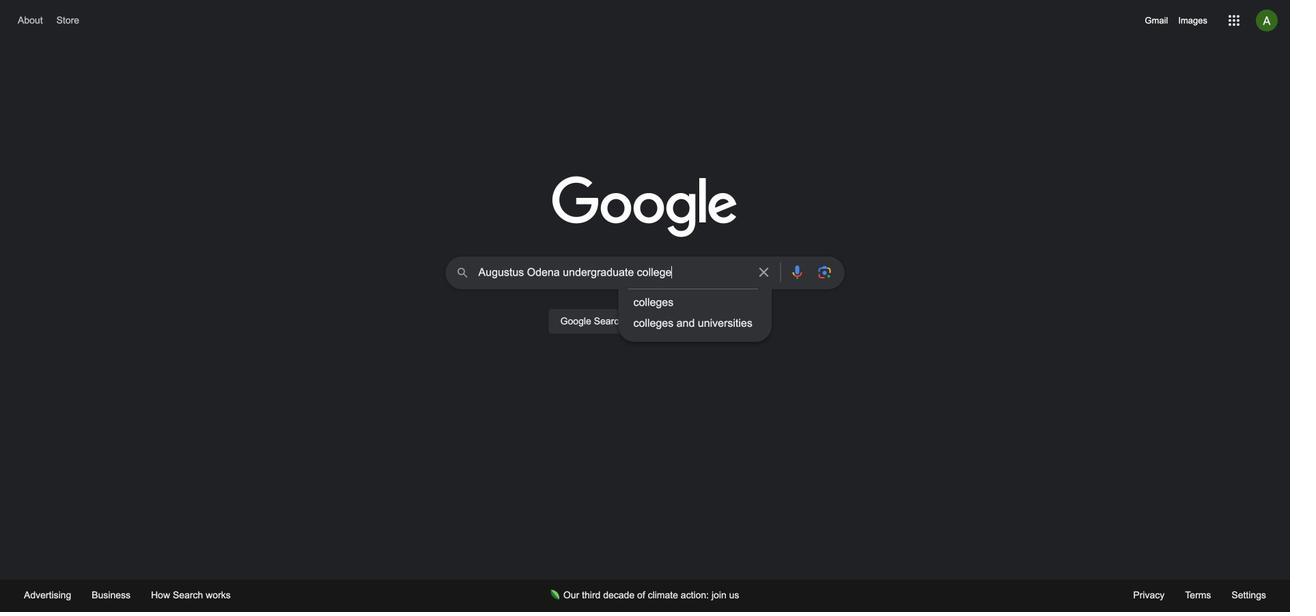 Task type: vqa. For each thing, say whether or not it's contained in the screenshot.
AGED
no



Task type: locate. For each thing, give the bounding box(es) containing it.
search by image image
[[816, 264, 833, 281]]

None search field
[[14, 253, 1276, 350]]

google image
[[552, 176, 738, 239]]

list box
[[618, 292, 772, 334]]



Task type: describe. For each thing, give the bounding box(es) containing it.
Search text field
[[478, 265, 747, 283]]

search by voice image
[[789, 264, 805, 281]]



